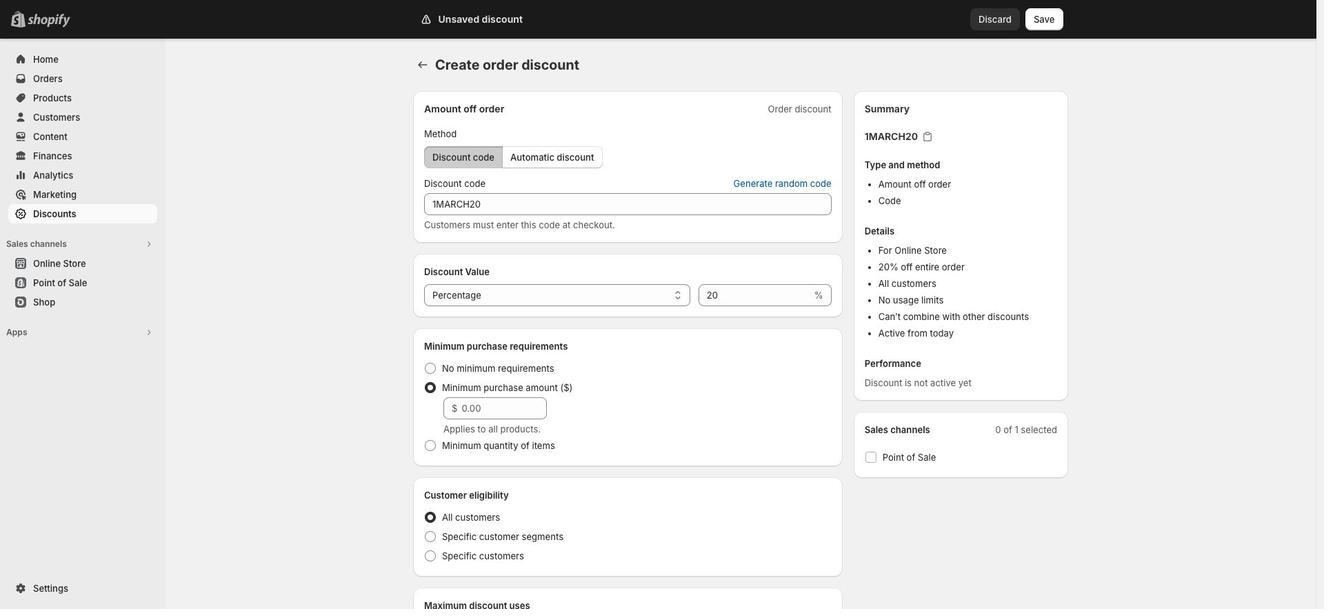 Task type: vqa. For each thing, say whether or not it's contained in the screenshot.
11th no sku from the top of the page
no



Task type: locate. For each thing, give the bounding box(es) containing it.
None text field
[[424, 193, 832, 215], [699, 284, 812, 306], [424, 193, 832, 215], [699, 284, 812, 306]]

shopify image
[[28, 14, 70, 28]]



Task type: describe. For each thing, give the bounding box(es) containing it.
0.00 text field
[[462, 397, 547, 419]]



